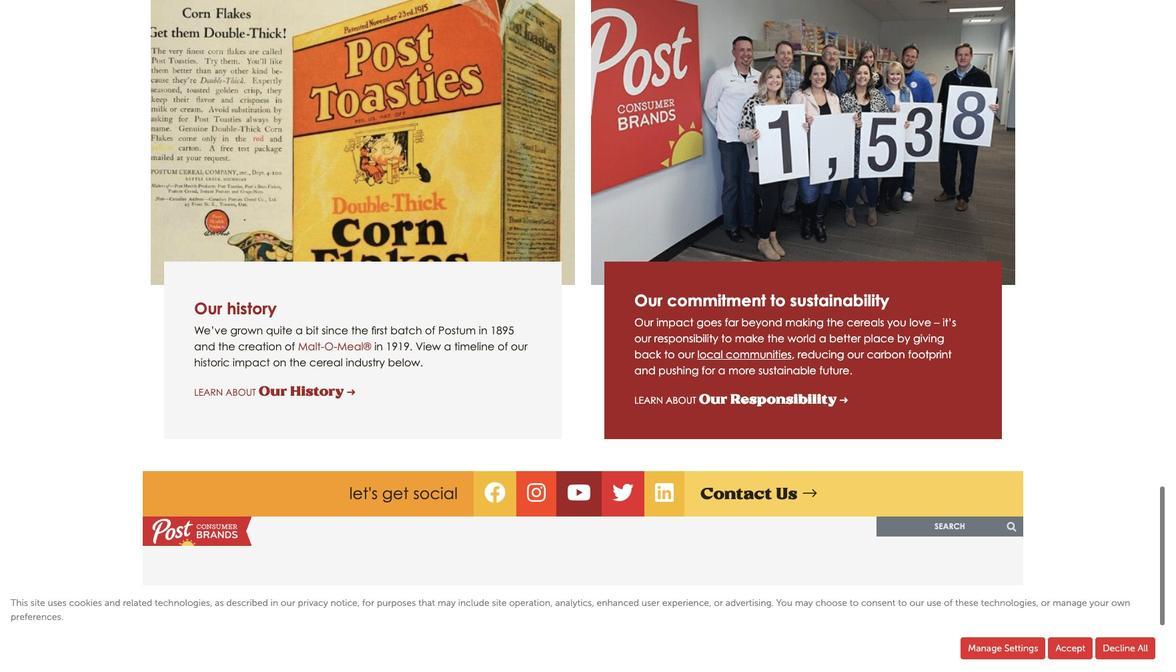 Task type: vqa. For each thing, say whether or not it's contained in the screenshot.
topmost Barbara
no



Task type: describe. For each thing, give the bounding box(es) containing it.
long arrow right image
[[840, 396, 848, 406]]

that
[[419, 597, 435, 609]]

in inside we've grown quite a bit since the first batch of postum in 1895 and the creation of
[[479, 324, 488, 337]]

mom's
[[544, 587, 576, 599]]

technologies, inside , for purposes that may include site operation, analytics, enhanced user experience, or advertising. you may choose to consent to our use of these technologies, or manage your own preferences.
[[981, 597, 1039, 609]]

related
[[123, 597, 152, 609]]

o-
[[325, 340, 337, 353]]

this
[[11, 597, 28, 609]]

sustainable
[[759, 364, 817, 377]]

accept button
[[1049, 637, 1093, 659]]

post consumer brands link
[[143, 517, 252, 546]]

snoop cereal
[[711, 587, 781, 599]]

to up pushing
[[664, 348, 675, 361]]

batch
[[391, 324, 422, 337]]

enhanced
[[597, 597, 639, 609]]

golden crisp® link
[[377, 587, 451, 599]]

our for our commitment to sustainability
[[635, 290, 663, 310]]

decline all
[[1103, 643, 1149, 654]]

pushing
[[659, 364, 699, 377]]

to right 'choose'
[[850, 597, 859, 609]]

of inside , for purposes that may include site operation, analytics, enhanced user experience, or advertising. you may choose to consent to our use of these technologies, or manage your own preferences.
[[944, 597, 953, 609]]

and inside we've grown quite a bit since the first batch of postum in 1895 and the creation of
[[194, 340, 215, 353]]

, inside , for purposes that may include site operation, analytics, enhanced user experience, or advertising. you may choose to consent to our use of these technologies, or manage your own preferences.
[[358, 597, 360, 609]]

social
[[413, 484, 458, 503]]

get
[[382, 484, 409, 503]]

alpen® muesli
[[210, 608, 279, 619]]

our up pushing
[[678, 348, 695, 361]]

ohs!®
[[578, 608, 607, 619]]

a inside we've grown quite a bit since the first batch of postum in 1895 and the creation of
[[296, 324, 303, 337]]

learn for our commitment to sustainability
[[635, 394, 664, 406]]

a inside in 1919. view a timeline of our historic impact on the cereal industry below.
[[444, 340, 451, 353]]

cereal
[[747, 587, 781, 599]]

impact inside our impact goes far beyond making the cereals you love – it's our responsibility to make the world a better place by giving back to our
[[657, 316, 694, 329]]

to right consent
[[898, 597, 907, 609]]

choose
[[816, 597, 848, 609]]

let's get social
[[349, 484, 458, 503]]

since
[[322, 324, 348, 337]]

careers
[[867, 608, 908, 619]]

muesli
[[248, 608, 279, 619]]

honey
[[544, 608, 576, 619]]

sweet dreams™
[[711, 608, 788, 619]]

site inside , for purposes that may include site operation, analytics, enhanced user experience, or advertising. you may choose to consent to our use of these technologies, or manage your own preferences.
[[492, 597, 507, 609]]

the down beyond
[[768, 332, 785, 345]]

privacy notice
[[298, 597, 358, 609]]

alpen®
[[210, 608, 245, 619]]

manage
[[969, 643, 1002, 654]]

view
[[416, 340, 441, 353]]

our for our history
[[194, 298, 222, 318]]

giving
[[914, 332, 945, 345]]

contact link
[[867, 587, 912, 599]]

for inside local communities , reducing our carbon footprint and pushing for a more sustainable future.
[[702, 364, 716, 377]]

responsibility inside our impact goes far beyond making the cereals you love – it's our responsibility to make the world a better place by giving back to our
[[654, 332, 719, 345]]

for inside , for purposes that may include site operation, analytics, enhanced user experience, or advertising. you may choose to consent to our use of these technologies, or manage your own preferences.
[[362, 597, 375, 609]]

these
[[956, 597, 979, 609]]

1 may from the left
[[438, 597, 456, 609]]

carbon
[[867, 348, 905, 361]]

future.
[[820, 364, 853, 377]]

bit
[[306, 324, 319, 337]]

user
[[642, 597, 660, 609]]

first
[[371, 324, 388, 337]]

contact for "contact" link
[[867, 587, 912, 599]]

grape-
[[377, 608, 411, 619]]

you
[[888, 316, 907, 329]]

the inside in 1919. view a timeline of our historic impact on the cereal industry below.
[[290, 356, 307, 369]]

1 or from the left
[[714, 597, 723, 609]]

long arrow right image inside the contact us link
[[803, 486, 817, 502]]

the up historic
[[218, 340, 235, 353]]

malt-o-meal® link
[[298, 340, 372, 353]]

our down the local on the bottom of page
[[699, 392, 728, 407]]

privacy notice link
[[298, 597, 358, 609]]

local communities , reducing our carbon footprint and pushing for a more sustainable future.
[[635, 348, 952, 377]]

instagram image
[[527, 486, 546, 502]]

a inside local communities , reducing our carbon footprint and pushing for a more sustainable future.
[[718, 364, 726, 377]]

world
[[788, 332, 816, 345]]

malt-
[[298, 340, 325, 353]]

beyond
[[742, 316, 783, 329]]

snoop cereal link
[[711, 587, 781, 599]]

1 technologies, from the left
[[155, 597, 212, 609]]

include
[[458, 597, 490, 609]]

1 horizontal spatial history
[[290, 384, 344, 398]]

consent
[[862, 597, 896, 609]]

it's
[[943, 316, 957, 329]]

local communities link
[[698, 348, 792, 361]]

better
[[830, 332, 861, 345]]

us
[[776, 485, 798, 503]]

the up better
[[827, 316, 844, 329]]

linkedin image
[[655, 486, 674, 502]]

as
[[215, 597, 224, 609]]

your
[[1090, 597, 1109, 609]]

, inside local communities , reducing our carbon footprint and pushing for a more sustainable future.
[[792, 348, 795, 361]]

1 site from the left
[[31, 597, 45, 609]]

industry
[[346, 356, 385, 369]]

accept
[[1056, 643, 1086, 654]]

our up 'back'
[[635, 332, 651, 345]]

nuts®
[[411, 608, 440, 619]]

far
[[725, 316, 739, 329]]

below.
[[388, 356, 423, 369]]

of inside in 1919. view a timeline of our historic impact on the cereal industry below.
[[498, 340, 508, 353]]

let's
[[349, 484, 378, 503]]

in our
[[271, 597, 295, 609]]



Task type: locate. For each thing, give the bounding box(es) containing it.
learn down pushing
[[635, 394, 664, 406]]

footprint
[[908, 348, 952, 361]]

a up reducing
[[819, 332, 827, 345]]

about for commitment
[[666, 394, 697, 406]]

manage settings button
[[961, 637, 1046, 659]]

of up view
[[425, 324, 436, 337]]

0 horizontal spatial site
[[31, 597, 45, 609]]

own
[[1112, 597, 1131, 609]]

history down 'cereal' at the bottom left
[[290, 384, 344, 398]]

and down 'back'
[[635, 364, 656, 377]]

responsibility down sustainable
[[731, 392, 837, 407]]

sustainability
[[790, 290, 890, 310]]

contact left us
[[701, 485, 773, 503]]

1 horizontal spatial learn
[[635, 394, 664, 406]]

analytics,
[[555, 597, 594, 609]]

0 horizontal spatial ,
[[358, 597, 360, 609]]

1 horizontal spatial contact
[[867, 587, 912, 599]]

for
[[702, 364, 716, 377], [362, 597, 375, 609]]

post toasties old corn flakes breakfast cereal image
[[151, 0, 575, 285]]

2 site from the left
[[492, 597, 507, 609]]

historic
[[194, 356, 230, 369]]

1 horizontal spatial site
[[492, 597, 507, 609]]

1 horizontal spatial long arrow right image
[[803, 486, 817, 502]]

or left advertising.
[[714, 597, 723, 609]]

0 horizontal spatial and
[[105, 597, 120, 609]]

our inside in 1919. view a timeline of our historic impact on the cereal industry below.
[[511, 340, 528, 353]]

in 1919. view a timeline of our historic impact on the cereal industry below.
[[194, 340, 528, 369]]

malt-o-meal®
[[298, 340, 372, 353]]

post consumer brands image
[[143, 517, 252, 546]]

about inside learn about our responsibility
[[666, 394, 697, 406]]

our inside local communities , reducing our carbon footprint and pushing for a more sustainable future.
[[848, 348, 864, 361]]

post consumer brands employees volunteering at the food bank image
[[591, 0, 1016, 285]]

1 horizontal spatial responsibility
[[731, 392, 837, 407]]

and inside local communities , reducing our carbon footprint and pushing for a more sustainable future.
[[635, 364, 656, 377]]

site up the preferences.
[[31, 597, 45, 609]]

long arrow right image
[[347, 388, 355, 398], [803, 486, 817, 502]]

1 horizontal spatial may
[[795, 597, 813, 609]]

1 horizontal spatial impact
[[657, 316, 694, 329]]

0 horizontal spatial for
[[362, 597, 375, 609]]

manage settings
[[969, 643, 1039, 654]]

mom's best®
[[544, 587, 604, 599]]

to up beyond
[[771, 290, 786, 310]]

in
[[479, 324, 488, 337], [375, 340, 383, 353]]

1895
[[491, 324, 514, 337]]

1 horizontal spatial technologies,
[[981, 597, 1039, 609]]

communities
[[726, 348, 792, 361]]

Search text field
[[877, 517, 1024, 537]]

0 vertical spatial contact
[[701, 485, 773, 503]]

, for purposes that may include site operation, analytics, enhanced user experience, or advertising. you may choose to consent to our use of these technologies, or manage your own preferences.
[[11, 597, 1131, 623]]

–
[[935, 316, 940, 329]]

about for history
[[226, 386, 256, 398]]

impact left goes
[[657, 316, 694, 329]]

in down first
[[375, 340, 383, 353]]

may right that
[[438, 597, 456, 609]]

0 vertical spatial and
[[194, 340, 215, 353]]

we've
[[194, 324, 228, 337]]

to down far
[[722, 332, 732, 345]]

advertising.
[[726, 597, 774, 609]]

in inside in 1919. view a timeline of our historic impact on the cereal industry below.
[[375, 340, 383, 353]]

settings
[[1005, 643, 1039, 654]]

of right use
[[944, 597, 953, 609]]

1 horizontal spatial about
[[666, 394, 697, 406]]

snoop
[[711, 587, 744, 599]]

cookies
[[69, 597, 102, 609]]

our impact goes far beyond making the cereals you love – it's our responsibility to make the world a better place by giving back to our
[[635, 316, 957, 361]]

0 vertical spatial responsibility
[[654, 332, 719, 345]]

making
[[786, 316, 824, 329]]

cereal
[[310, 356, 343, 369]]

1 vertical spatial responsibility
[[731, 392, 837, 407]]

of up on
[[285, 340, 295, 353]]

mom's best® link
[[544, 587, 604, 599]]

technologies, right these
[[981, 597, 1039, 609]]

on
[[273, 356, 287, 369]]

learn down historic
[[194, 386, 223, 398]]

0 horizontal spatial in
[[375, 340, 383, 353]]

1 horizontal spatial for
[[702, 364, 716, 377]]

0 vertical spatial ,
[[792, 348, 795, 361]]

1 horizontal spatial ,
[[792, 348, 795, 361]]

0 horizontal spatial may
[[438, 597, 456, 609]]

impact inside in 1919. view a timeline of our historic impact on the cereal industry below.
[[233, 356, 270, 369]]

site
[[31, 597, 45, 609], [492, 597, 507, 609]]

for down the local on the bottom of page
[[702, 364, 716, 377]]

may right you
[[795, 597, 813, 609]]

described
[[226, 597, 268, 609]]

the
[[827, 316, 844, 329], [351, 324, 369, 337], [768, 332, 785, 345], [218, 340, 235, 353], [290, 356, 307, 369]]

experience,
[[663, 597, 712, 609]]

about down historic
[[226, 386, 256, 398]]

0 vertical spatial impact
[[657, 316, 694, 329]]

our down 1895
[[511, 340, 528, 353]]

reducing our carbon footprint link
[[798, 348, 952, 361]]

1 vertical spatial impact
[[233, 356, 270, 369]]

contact up careers
[[867, 587, 912, 599]]

long arrow right image down "industry"
[[347, 388, 355, 398]]

golden crisp®
[[377, 587, 451, 599]]

1 horizontal spatial and
[[194, 340, 215, 353]]

a down postum
[[444, 340, 451, 353]]

2 technologies, from the left
[[981, 597, 1039, 609]]

, up sustainable
[[792, 348, 795, 361]]

1 vertical spatial contact
[[867, 587, 912, 599]]

history up grown
[[227, 298, 277, 318]]

use
[[927, 597, 942, 609]]

back
[[635, 348, 662, 361]]

of down 1895
[[498, 340, 508, 353]]

0 horizontal spatial history
[[227, 298, 277, 318]]

0 horizontal spatial long arrow right image
[[347, 388, 355, 398]]

learn for our history
[[194, 386, 223, 398]]

dreams™
[[741, 608, 788, 619]]

1 horizontal spatial or
[[1041, 597, 1051, 609]]

make
[[735, 332, 765, 345]]

impact down creation
[[233, 356, 270, 369]]

our left use
[[910, 597, 925, 609]]

local
[[698, 348, 723, 361]]

technologies, left as
[[155, 597, 212, 609]]

uses
[[48, 597, 67, 609]]

2 horizontal spatial and
[[635, 364, 656, 377]]

the up meal®
[[351, 324, 369, 337]]

a down the local on the bottom of page
[[718, 364, 726, 377]]

0 horizontal spatial impact
[[233, 356, 270, 369]]

0 vertical spatial in
[[479, 324, 488, 337]]

brands link
[[210, 587, 246, 599]]

our down better
[[848, 348, 864, 361]]

brands
[[210, 587, 246, 599]]

our history
[[194, 298, 277, 318]]

about
[[226, 386, 256, 398], [666, 394, 697, 406]]

1 vertical spatial long arrow right image
[[803, 486, 817, 502]]

2 vertical spatial and
[[105, 597, 120, 609]]

about down pushing
[[666, 394, 697, 406]]

our inside , for purposes that may include site operation, analytics, enhanced user experience, or advertising. you may choose to consent to our use of these technologies, or manage your own preferences.
[[910, 597, 925, 609]]

golden
[[377, 587, 416, 599]]

the right on
[[290, 356, 307, 369]]

0 horizontal spatial contact
[[701, 485, 773, 503]]

honey ohs!®
[[544, 608, 607, 619]]

meal®
[[337, 340, 372, 353]]

, left grape-
[[358, 597, 360, 609]]

grape-nuts®
[[377, 608, 440, 619]]

our commitment to sustainability
[[635, 290, 890, 310]]

site right include
[[492, 597, 507, 609]]

more
[[729, 364, 756, 377]]

a inside our impact goes far beyond making the cereals you love – it's our responsibility to make the world a better place by giving back to our
[[819, 332, 827, 345]]

0 horizontal spatial responsibility
[[654, 332, 719, 345]]

decline
[[1103, 643, 1136, 654]]

you
[[777, 597, 793, 609]]

our down on
[[259, 384, 287, 398]]

goes
[[697, 316, 722, 329]]

cereals
[[847, 316, 885, 329]]

our for our impact goes far beyond making the cereals you love – it's our responsibility to make the world a better place by giving back to our
[[635, 316, 654, 329]]

1 vertical spatial and
[[635, 364, 656, 377]]

long arrow right image right us
[[803, 486, 817, 502]]

learn inside learn about our responsibility
[[635, 394, 664, 406]]

and down we've
[[194, 340, 215, 353]]

0 horizontal spatial technologies,
[[155, 597, 212, 609]]

and left related
[[105, 597, 120, 609]]

sweet
[[711, 608, 738, 619]]

timeline
[[454, 340, 495, 353]]

0 horizontal spatial learn
[[194, 386, 223, 398]]

our
[[635, 290, 663, 310], [194, 298, 222, 318], [635, 316, 654, 329]]

1 vertical spatial ,
[[358, 597, 360, 609]]

2 may from the left
[[795, 597, 813, 609]]

learn about our history
[[194, 384, 344, 398]]

1 vertical spatial in
[[375, 340, 383, 353]]

about inside learn about our history
[[226, 386, 256, 398]]

1 horizontal spatial in
[[479, 324, 488, 337]]

grown
[[230, 324, 263, 337]]

commitment
[[667, 290, 766, 310]]

history
[[227, 298, 277, 318], [290, 384, 344, 398]]

by
[[898, 332, 911, 345]]

1 vertical spatial for
[[362, 597, 375, 609]]

responsibility down goes
[[654, 332, 719, 345]]

0 vertical spatial long arrow right image
[[347, 388, 355, 398]]

or left manage at the right bottom of page
[[1041, 597, 1051, 609]]

or
[[714, 597, 723, 609], [1041, 597, 1051, 609]]

quite
[[266, 324, 293, 337]]

0 horizontal spatial or
[[714, 597, 723, 609]]

learn
[[194, 386, 223, 398], [635, 394, 664, 406]]

2 or from the left
[[1041, 597, 1051, 609]]

in up timeline
[[479, 324, 488, 337]]

contact for contact us
[[701, 485, 773, 503]]

0 horizontal spatial about
[[226, 386, 256, 398]]

0 vertical spatial for
[[702, 364, 716, 377]]

manage
[[1053, 597, 1088, 609]]

a left bit
[[296, 324, 303, 337]]

learn inside learn about our history
[[194, 386, 223, 398]]

this site uses cookies and related technologies, as described in our privacy notice
[[11, 597, 358, 609]]

contact
[[701, 485, 773, 503], [867, 587, 912, 599]]

place
[[864, 332, 895, 345]]

our inside our impact goes far beyond making the cereals you love – it's our responsibility to make the world a better place by giving back to our
[[635, 316, 654, 329]]

1 vertical spatial history
[[290, 384, 344, 398]]

for left grape-
[[362, 597, 375, 609]]

technologies,
[[155, 597, 212, 609], [981, 597, 1039, 609]]

learn about our responsibility
[[635, 392, 837, 407]]

all
[[1138, 643, 1149, 654]]

reducing
[[798, 348, 845, 361]]

best®
[[578, 587, 604, 599]]

purposes
[[377, 597, 416, 609]]

0 vertical spatial history
[[227, 298, 277, 318]]



